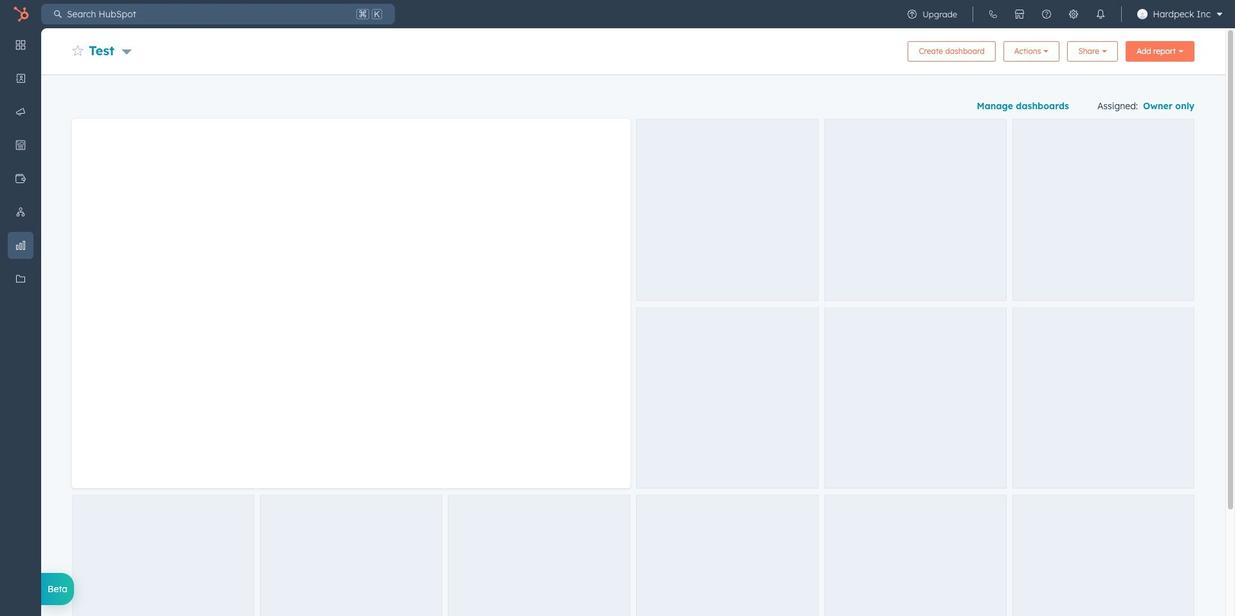Task type: describe. For each thing, give the bounding box(es) containing it.
0 horizontal spatial menu
[[0, 28, 41, 585]]

dirk hardpeck image
[[1137, 9, 1148, 19]]

Search HubSpot search field
[[62, 4, 354, 24]]

settings image
[[1069, 9, 1079, 19]]

notifications image
[[1096, 9, 1106, 19]]



Task type: vqa. For each thing, say whether or not it's contained in the screenshot.
HELP icon
yes



Task type: locate. For each thing, give the bounding box(es) containing it.
banner
[[72, 37, 1195, 62]]

marketplaces image
[[1015, 9, 1025, 19]]

menu
[[899, 0, 1227, 28], [0, 28, 41, 585]]

help image
[[1042, 9, 1052, 19]]

1 horizontal spatial menu
[[899, 0, 1227, 28]]



